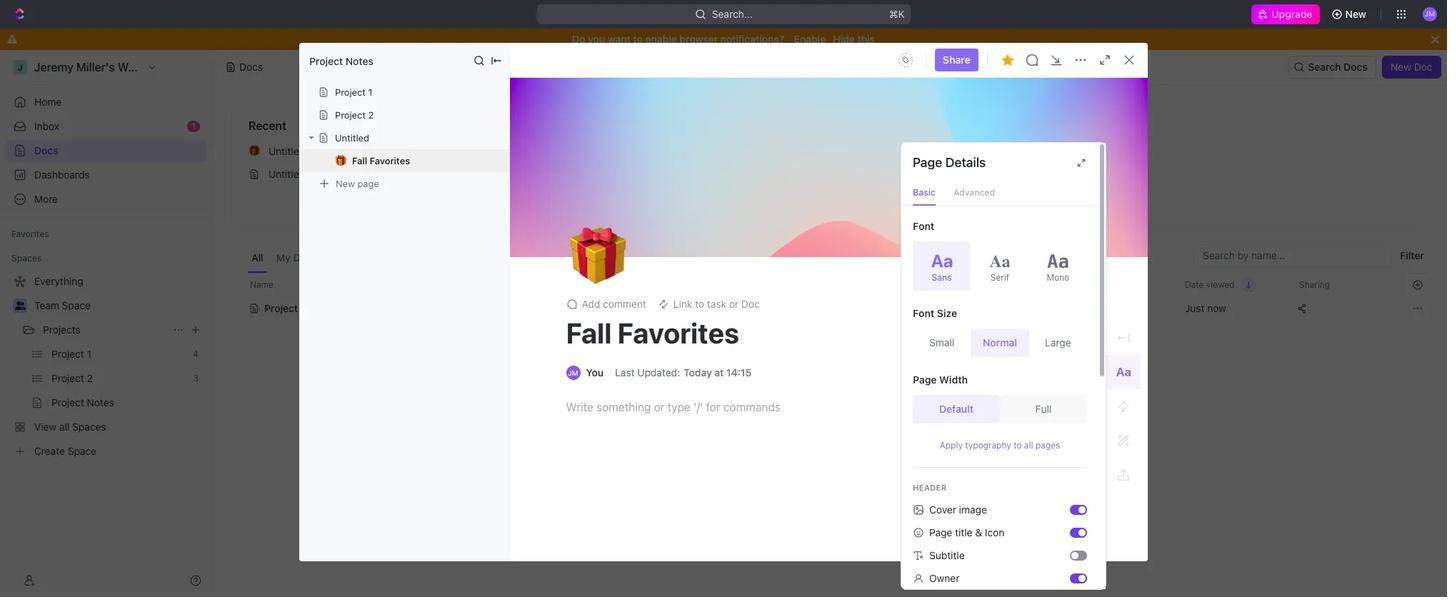 Task type: locate. For each thing, give the bounding box(es) containing it.
1
[[368, 86, 372, 98], [191, 121, 196, 131], [1092, 302, 1096, 314]]

projects
[[43, 324, 81, 336]]

tab list
[[248, 244, 590, 273]]

cell
[[231, 296, 246, 321]]

1 inside table
[[1092, 302, 1096, 314]]

2 vertical spatial 1
[[1092, 302, 1096, 314]]

to right want
[[633, 33, 643, 45]]

1 horizontal spatial to
[[695, 298, 704, 310]]

1 untitled • from the left
[[269, 145, 312, 157]]

notes
[[346, 55, 374, 67], [708, 145, 735, 157], [301, 302, 329, 314]]

1 date from the left
[[1071, 279, 1090, 290]]

new page
[[336, 177, 379, 189]]

0 horizontal spatial 1
[[191, 121, 196, 131]]

font size
[[913, 307, 957, 319]]

home
[[34, 96, 62, 108]]

font left size
[[913, 307, 934, 319]]

untitled • down created by me
[[1076, 145, 1119, 157]]

team
[[34, 299, 59, 311]]

2 horizontal spatial new
[[1390, 61, 1411, 73]]

0 horizontal spatial jm
[[568, 368, 578, 377]]

0 vertical spatial font
[[913, 220, 934, 232]]

1 vertical spatial to
[[695, 298, 704, 310]]

0 horizontal spatial to
[[633, 33, 643, 45]]

favorites inside 🎁 fall favorites
[[370, 155, 410, 166]]

date updated button
[[1062, 274, 1134, 296]]

row containing name
[[231, 273, 1430, 296]]

2 untitled • from the left
[[1076, 145, 1119, 157]]

1 vertical spatial notes
[[708, 145, 735, 157]]

• left 🎁 dropdown button at left top
[[308, 145, 312, 157]]

page title & icon
[[929, 526, 1004, 539]]

width
[[939, 374, 968, 386]]

🎁
[[249, 146, 260, 156], [1056, 146, 1067, 156], [335, 155, 346, 166], [569, 222, 626, 289]]

dashboards
[[34, 169, 90, 181]]

new for new
[[1345, 8, 1366, 20]]

1 horizontal spatial jm
[[1425, 9, 1435, 18]]

sharing
[[1299, 279, 1330, 290]]

0 vertical spatial doc
[[1414, 61, 1433, 73]]

cover
[[929, 504, 956, 516]]

fall inside 🎁 fall favorites
[[352, 155, 367, 166]]

page for page title & icon
[[929, 526, 952, 539]]

• for created by me
[[1115, 145, 1119, 157]]

untitled • for recent
[[269, 145, 312, 157]]

0 horizontal spatial doc
[[741, 298, 760, 310]]

0 vertical spatial project notes
[[309, 55, 374, 67]]

• down me
[[1115, 145, 1119, 157]]

0 horizontal spatial column header
[[231, 273, 246, 296]]

jm left you
[[568, 368, 578, 377]]

row
[[231, 273, 1430, 296], [231, 294, 1430, 323]]

docs inside sidebar navigation
[[34, 144, 58, 156]]

new down 🎁 dropdown button at left top
[[336, 177, 355, 189]]

header
[[913, 483, 947, 492]]

page for page width
[[913, 374, 937, 386]]

1 vertical spatial font
[[913, 307, 934, 319]]

do you want to enable browser notifications? enable hide this
[[572, 33, 875, 45]]

upgrade link
[[1252, 4, 1320, 24]]

subtitle
[[929, 549, 965, 561]]

1 column header from the left
[[231, 273, 246, 296]]

🎁 up new page
[[335, 155, 346, 166]]

to right link
[[695, 298, 704, 310]]

project inside button
[[264, 302, 298, 314]]

to left all
[[1014, 440, 1022, 451]]

updated:
[[637, 366, 680, 378]]

nov
[[1071, 302, 1089, 314]]

small
[[929, 336, 954, 349]]

1 vertical spatial new
[[1390, 61, 1411, 73]]

table
[[231, 273, 1430, 323]]

tab list containing all
[[248, 244, 590, 273]]

2 horizontal spatial to
[[1014, 440, 1022, 451]]

date inside button
[[1185, 279, 1204, 290]]

🎁 button
[[335, 155, 352, 166]]

&
[[975, 526, 982, 539]]

2 horizontal spatial notes
[[708, 145, 735, 157]]

1 horizontal spatial •
[[1115, 145, 1119, 157]]

search docs button
[[1288, 56, 1376, 79]]

1 vertical spatial page
[[913, 374, 937, 386]]

date up just
[[1185, 279, 1204, 290]]

column header
[[231, 273, 246, 296], [754, 273, 896, 296]]

fall down add
[[566, 316, 612, 349]]

date inside "button"
[[1071, 279, 1090, 290]]

new doc button
[[1382, 56, 1441, 79]]

0 vertical spatial jm
[[1425, 9, 1435, 18]]

fall up new page
[[352, 155, 367, 166]]

jm
[[1425, 9, 1435, 18], [568, 368, 578, 377]]

assigned button
[[484, 244, 535, 273]]

0 vertical spatial notes
[[346, 55, 374, 67]]

cover image
[[929, 504, 987, 516]]

1 horizontal spatial 1
[[368, 86, 372, 98]]

doc down jm dropdown button
[[1414, 61, 1433, 73]]

new up 'search docs'
[[1345, 8, 1366, 20]]

new right 'search docs'
[[1390, 61, 1411, 73]]

space
[[62, 299, 91, 311]]

advanced
[[953, 187, 995, 198]]

by
[[1102, 119, 1115, 132]]

page up basic
[[913, 155, 942, 170]]

• for recent
[[308, 145, 312, 157]]

0 vertical spatial page
[[913, 155, 942, 170]]

1 vertical spatial jm
[[568, 368, 578, 377]]

page width
[[913, 374, 968, 386]]

details
[[945, 155, 986, 170]]

tree containing team space
[[6, 270, 207, 463]]

2 row from the top
[[231, 294, 1430, 323]]

add
[[582, 298, 600, 310]]

1 horizontal spatial notes
[[346, 55, 374, 67]]

enable
[[794, 33, 826, 45]]

sans
[[932, 272, 952, 282]]

1 inside sidebar navigation
[[191, 121, 196, 131]]

1 vertical spatial fall
[[566, 316, 612, 349]]

to
[[633, 33, 643, 45], [695, 298, 704, 310], [1014, 440, 1022, 451]]

0 horizontal spatial notes
[[301, 302, 329, 314]]

date updated
[[1071, 279, 1125, 290]]

do
[[572, 33, 585, 45]]

project notes
[[309, 55, 374, 67], [672, 145, 735, 157], [264, 302, 329, 314]]

1 horizontal spatial untitled •
[[1076, 145, 1119, 157]]

search...
[[712, 8, 752, 20]]

tags
[[905, 279, 924, 290]]

1 vertical spatial doc
[[741, 298, 760, 310]]

serif
[[991, 272, 1009, 282]]

tree
[[6, 270, 207, 463]]

fall
[[352, 155, 367, 166], [566, 316, 612, 349]]

page down cover
[[929, 526, 952, 539]]

project notes link
[[646, 140, 1014, 163]]

docs down inbox
[[34, 144, 58, 156]]

1 horizontal spatial doc
[[1414, 61, 1433, 73]]

font
[[913, 220, 934, 232], [913, 307, 934, 319]]

1 horizontal spatial column header
[[754, 273, 896, 296]]

2 date from the left
[[1185, 279, 1204, 290]]

apply typography to all pages
[[940, 440, 1060, 451]]

0 horizontal spatial new
[[336, 177, 355, 189]]

you
[[586, 366, 604, 378]]

dashboards link
[[6, 164, 207, 186]]

2 horizontal spatial 1
[[1092, 302, 1096, 314]]

date viewed
[[1185, 279, 1235, 290]]

project
[[309, 55, 343, 67], [335, 86, 366, 98], [335, 109, 366, 121], [672, 145, 705, 157], [264, 302, 298, 314]]

0 horizontal spatial untitled link
[[243, 163, 611, 186]]

fall favorites
[[566, 316, 739, 349]]

docs
[[239, 61, 263, 73], [1344, 61, 1368, 73], [34, 144, 58, 156], [293, 251, 317, 264]]

2 • from the left
[[1115, 145, 1119, 157]]

to inside link to task or doc dropdown button
[[695, 298, 704, 310]]

1 row from the top
[[231, 273, 1430, 296]]

1 • from the left
[[308, 145, 312, 157]]

date right mono
[[1071, 279, 1090, 290]]

1 for project 1
[[368, 86, 372, 98]]

nov 1
[[1071, 302, 1096, 314]]

2 vertical spatial notes
[[301, 302, 329, 314]]

font for font
[[913, 220, 934, 232]]

1 font from the top
[[913, 220, 934, 232]]

doc inside dropdown button
[[741, 298, 760, 310]]

2 vertical spatial project notes
[[264, 302, 329, 314]]

docs right my
[[293, 251, 317, 264]]

0 horizontal spatial untitled •
[[269, 145, 312, 157]]

untitled
[[335, 132, 369, 144], [269, 145, 305, 157], [1076, 145, 1112, 157], [269, 168, 305, 180], [1076, 168, 1112, 180]]

2 vertical spatial page
[[929, 526, 952, 539]]

doc right or
[[741, 298, 760, 310]]

2 vertical spatial to
[[1014, 440, 1022, 451]]

new for new page
[[336, 177, 355, 189]]

0 horizontal spatial •
[[308, 145, 312, 157]]

doc
[[1414, 61, 1433, 73], [741, 298, 760, 310]]

untitled link
[[243, 163, 611, 186], [1050, 163, 1418, 186]]

updated
[[1092, 279, 1125, 290]]

1 untitled link from the left
[[243, 163, 611, 186]]

date for date updated
[[1071, 279, 1090, 290]]

0 vertical spatial fall
[[352, 155, 367, 166]]

date
[[1071, 279, 1090, 290], [1185, 279, 1204, 290]]

2 font from the top
[[913, 307, 934, 319]]

1 vertical spatial 1
[[191, 121, 196, 131]]

last
[[615, 366, 635, 378]]

cell inside table
[[231, 296, 246, 321]]

0 horizontal spatial date
[[1071, 279, 1090, 290]]

share
[[943, 54, 971, 66]]

new doc
[[1390, 61, 1433, 73]]

2 vertical spatial new
[[336, 177, 355, 189]]

2 untitled link from the left
[[1050, 163, 1418, 186]]

1 horizontal spatial new
[[1345, 8, 1366, 20]]

comment
[[603, 298, 646, 310]]

projects link
[[43, 319, 167, 341]]

0 vertical spatial to
[[633, 33, 643, 45]]

favorites inside "favorites" button
[[11, 229, 49, 239]]

browser
[[680, 33, 718, 45]]

0 vertical spatial 1
[[368, 86, 372, 98]]

team space link
[[34, 294, 204, 317]]

new for new doc
[[1390, 61, 1411, 73]]

untitled • down recent
[[269, 145, 312, 157]]

team space
[[34, 299, 91, 311]]

name
[[250, 279, 273, 290]]

1 horizontal spatial untitled link
[[1050, 163, 1418, 186]]

0 vertical spatial new
[[1345, 8, 1366, 20]]

jm up new doc
[[1425, 9, 1435, 18]]

1 horizontal spatial date
[[1185, 279, 1204, 290]]

page left the width
[[913, 374, 937, 386]]

0 horizontal spatial fall
[[352, 155, 367, 166]]

font down basic
[[913, 220, 934, 232]]



Task type: vqa. For each thing, say whether or not it's contained in the screenshot.
'email'
no



Task type: describe. For each thing, give the bounding box(es) containing it.
page for page details
[[913, 155, 942, 170]]

search
[[1308, 61, 1341, 73]]

viewed
[[1206, 279, 1235, 290]]

notifications?
[[720, 33, 784, 45]]

project 2
[[335, 109, 374, 121]]

date for date viewed
[[1185, 279, 1204, 290]]

apply
[[940, 440, 963, 451]]

project notes inside button
[[264, 302, 329, 314]]

at
[[715, 366, 724, 378]]

1 vertical spatial project notes
[[672, 145, 735, 157]]

link
[[673, 298, 692, 310]]

untitled • for created by me
[[1076, 145, 1119, 157]]

default
[[939, 403, 974, 415]]

1 for nov 1
[[1092, 302, 1096, 314]]

link to task or doc button
[[652, 294, 765, 314]]

mono
[[1047, 272, 1069, 282]]

row containing project notes
[[231, 294, 1430, 323]]

my
[[276, 251, 291, 264]]

user group image
[[15, 301, 25, 310]]

large
[[1045, 336, 1071, 349]]

you
[[588, 33, 605, 45]]

doc inside button
[[1414, 61, 1433, 73]]

🎁 inside 🎁 fall favorites
[[335, 155, 346, 166]]

just
[[1185, 302, 1205, 314]]

docs inside tab list
[[293, 251, 317, 264]]

this
[[858, 33, 875, 45]]

page details
[[913, 155, 986, 170]]

me
[[1118, 119, 1134, 132]]

project notes button
[[249, 294, 745, 323]]

inbox
[[34, 120, 59, 132]]

new button
[[1325, 3, 1375, 26]]

upgrade
[[1272, 8, 1313, 20]]

normal
[[983, 336, 1017, 349]]

pages
[[1036, 440, 1060, 451]]

task
[[707, 298, 726, 310]]

docs link
[[6, 139, 207, 162]]

docs up recent
[[239, 61, 263, 73]]

favorites button
[[6, 226, 55, 243]]

tree inside sidebar navigation
[[6, 270, 207, 463]]

sidebar navigation
[[0, 50, 214, 597]]

untitled link for recent
[[243, 163, 611, 186]]

notes inside button
[[301, 302, 329, 314]]

archived button
[[541, 244, 590, 273]]

project 1
[[335, 86, 372, 98]]

home link
[[6, 91, 207, 114]]

link to task or doc
[[673, 298, 760, 310]]

jm button
[[1419, 3, 1441, 26]]

table containing project notes
[[231, 273, 1430, 323]]

Search by name... text field
[[1203, 245, 1383, 266]]

🎁 up add
[[569, 222, 626, 289]]

font for font size
[[913, 307, 934, 319]]

⌘k
[[889, 8, 904, 20]]

all
[[251, 251, 263, 264]]

today
[[684, 366, 712, 378]]

my docs button
[[273, 244, 321, 273]]

add comment
[[582, 298, 646, 310]]

title
[[955, 526, 972, 539]]

or
[[729, 298, 739, 310]]

just now
[[1185, 302, 1226, 314]]

my docs
[[276, 251, 317, 264]]

hide
[[833, 33, 855, 45]]

created
[[1056, 119, 1099, 132]]

all
[[1024, 440, 1033, 451]]

untitled link for created by me
[[1050, 163, 1418, 186]]

owner
[[929, 572, 960, 584]]

all button
[[248, 244, 267, 273]]

🎁 down created
[[1056, 146, 1067, 156]]

date viewed button
[[1176, 274, 1256, 296]]

now
[[1207, 302, 1226, 314]]

search docs
[[1308, 61, 1368, 73]]

🎁 down recent
[[249, 146, 260, 156]]

🎁 fall favorites
[[335, 155, 410, 166]]

basic
[[913, 187, 936, 198]]

spaces
[[11, 253, 42, 264]]

full
[[1035, 403, 1052, 415]]

icon
[[985, 526, 1004, 539]]

typography
[[965, 440, 1011, 451]]

page
[[357, 177, 379, 189]]

want
[[608, 33, 631, 45]]

14:15
[[726, 366, 752, 378]]

1 horizontal spatial fall
[[566, 316, 612, 349]]

dropdown menu image
[[894, 49, 917, 71]]

recent
[[249, 119, 286, 132]]

2
[[368, 109, 374, 121]]

image
[[959, 504, 987, 516]]

2 column header from the left
[[754, 273, 896, 296]]

docs right search
[[1344, 61, 1368, 73]]

enable
[[645, 33, 677, 45]]

assigned
[[488, 251, 531, 264]]

jm inside dropdown button
[[1425, 9, 1435, 18]]



